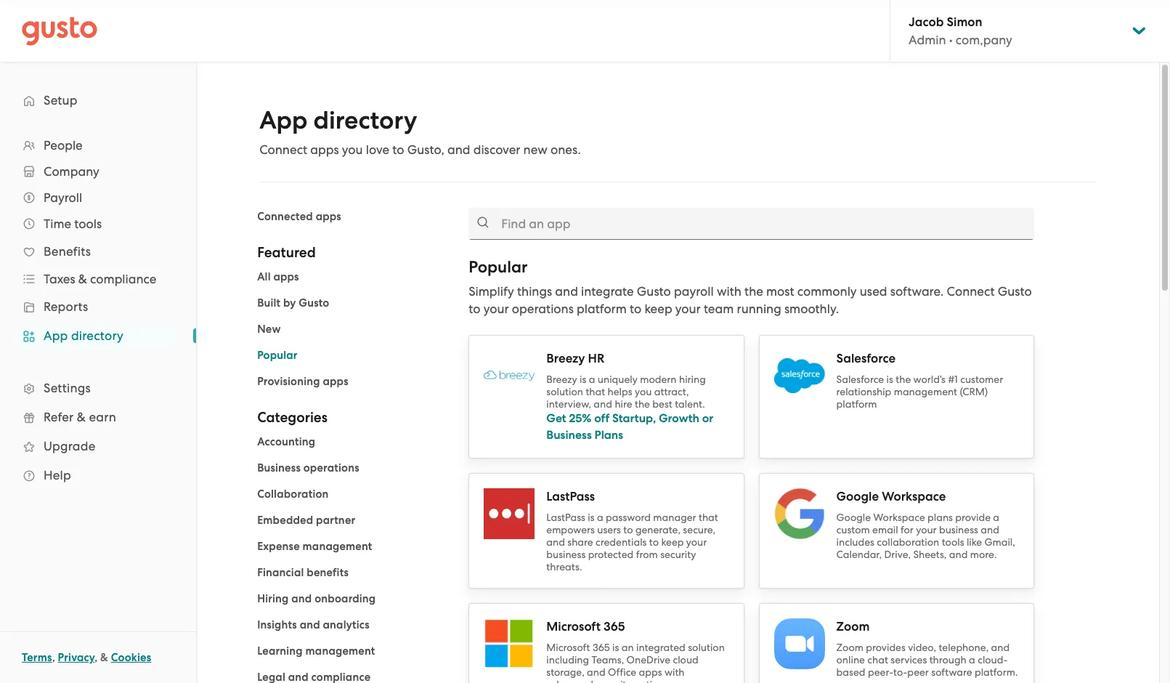 Task type: describe. For each thing, give the bounding box(es) containing it.
zoom zoom provides video, telephone, and online chat services through a cloud- based peer-to-peer software platform.
[[837, 619, 1019, 678]]

drive,
[[885, 549, 912, 560]]

payroll button
[[15, 185, 182, 211]]

users
[[598, 524, 621, 536]]

financial
[[257, 566, 304, 579]]

company button
[[15, 158, 182, 185]]

office
[[608, 667, 637, 678]]

hiring
[[257, 592, 289, 605]]

an
[[622, 642, 634, 653]]

expense management link
[[257, 540, 373, 553]]

jacob simon admin • com,pany
[[909, 15, 1013, 47]]

popular simplify things and integrate gusto payroll with the most commonly used software. connect gusto to your operations platform to keep your team running smoothly.
[[469, 257, 1033, 316]]

embedded
[[257, 514, 313, 527]]

accounting link
[[257, 435, 316, 448]]

a inside google workspace google workspace plans provide a custom email for your business and includes collaboration tools like gmail, calendar, drive, sheets, and more.
[[994, 512, 1000, 523]]

and down like
[[950, 549, 968, 560]]

insights
[[257, 619, 297, 632]]

taxes & compliance button
[[15, 266, 182, 292]]

onedrive
[[627, 654, 671, 666]]

to down generate,
[[650, 536, 659, 548]]

1 zoom from the top
[[837, 619, 870, 635]]

privacy
[[58, 651, 95, 664]]

services
[[891, 654, 928, 666]]

help
[[44, 468, 71, 483]]

sheets,
[[914, 549, 947, 560]]

operations inside popular simplify things and integrate gusto payroll with the most commonly used software. connect gusto to your operations platform to keep your team running smoothly.
[[512, 302, 574, 316]]

platform inside popular simplify things and integrate gusto payroll with the most commonly used software. connect gusto to your operations platform to keep your team running smoothly.
[[577, 302, 627, 316]]

reports link
[[15, 294, 182, 320]]

2 microsoft from the top
[[547, 642, 591, 653]]

tools inside google workspace google workspace plans provide a custom email for your business and includes collaboration tools like gmail, calendar, drive, sheets, and more.
[[943, 536, 965, 548]]

financial benefits
[[257, 566, 349, 579]]

password
[[606, 512, 651, 523]]

popular for popular simplify things and integrate gusto payroll with the most commonly used software. connect gusto to your operations platform to keep your team running smoothly.
[[469, 257, 528, 277]]

apps inside microsoft 365 microsoft 365 is an integrated solution including teams, onedrive cloud storage, and office apps with advanced security options.
[[639, 667, 663, 678]]

including
[[547, 654, 590, 666]]

or
[[703, 411, 714, 425]]

upgrade link
[[15, 433, 182, 459]]

chat
[[868, 654, 889, 666]]

you inside the app directory connect apps you love to gusto, and discover new ones.
[[342, 142, 363, 157]]

popular for popular
[[257, 349, 298, 362]]

a inside zoom zoom provides video, telephone, and online chat services through a cloud- based peer-to-peer software platform.
[[970, 654, 976, 666]]

list containing people
[[0, 132, 196, 490]]

smoothly.
[[785, 302, 840, 316]]

2 , from the left
[[95, 651, 98, 664]]

and down financial benefits
[[292, 592, 312, 605]]

hiring
[[680, 374, 706, 385]]

1 vertical spatial 365
[[593, 642, 610, 653]]

new
[[524, 142, 548, 157]]

(crm)
[[961, 386, 989, 398]]

gusto inside "list"
[[299, 297, 330, 310]]

video,
[[909, 642, 937, 653]]

like
[[967, 536, 983, 548]]

your down simplify on the left
[[484, 302, 509, 316]]

hr
[[588, 351, 605, 366]]

security inside microsoft 365 microsoft 365 is an integrated solution including teams, onedrive cloud storage, and office apps with advanced security options.
[[596, 679, 632, 683]]

terms
[[22, 651, 52, 664]]

settings
[[44, 381, 91, 395]]

earn
[[89, 410, 116, 424]]

storage,
[[547, 667, 585, 678]]

expense
[[257, 540, 300, 553]]

provide
[[956, 512, 991, 523]]

terms link
[[22, 651, 52, 664]]

new link
[[257, 323, 281, 336]]

learning management link
[[257, 645, 375, 658]]

list for categories
[[257, 433, 447, 683]]

time tools
[[44, 217, 102, 231]]

microsoft 365 logo image
[[484, 619, 535, 669]]

software.
[[891, 284, 944, 299]]

setup
[[44, 93, 78, 108]]

learning management
[[257, 645, 375, 658]]

attract,
[[655, 386, 689, 398]]

connect inside popular simplify things and integrate gusto payroll with the most commonly used software. connect gusto to your operations platform to keep your team running smoothly.
[[948, 284, 995, 299]]

off
[[595, 411, 610, 425]]

business operations link
[[257, 462, 360, 475]]

is inside "breezy hr breezy is a uniquely modern hiring solution that helps you attract, interview, and hire the best talent. get 25% off startup, growth or business plans"
[[580, 374, 587, 385]]

25%
[[569, 411, 592, 425]]

embedded partner link
[[257, 514, 356, 527]]

connected apps link
[[257, 210, 342, 223]]

a inside the lastpass lastpass is a password manager that empowers users to generate, secure, and share credentials to keep your business protected from security threats.
[[597, 512, 604, 523]]

connect inside the app directory connect apps you love to gusto, and discover new ones.
[[260, 142, 308, 157]]

share
[[568, 536, 594, 548]]

that inside "breezy hr breezy is a uniquely modern hiring solution that helps you attract, interview, and hire the best talent. get 25% off startup, growth or business plans"
[[586, 386, 606, 398]]

2 horizontal spatial gusto
[[999, 284, 1033, 299]]

all
[[257, 270, 271, 283]]

security inside the lastpass lastpass is a password manager that empowers users to generate, secure, and share credentials to keep your business protected from security threats.
[[661, 549, 697, 560]]

relationship
[[837, 386, 892, 398]]

integrate
[[582, 284, 634, 299]]

cookies button
[[111, 649, 151, 667]]

best
[[653, 398, 673, 410]]

based
[[837, 667, 866, 678]]

from
[[637, 549, 658, 560]]

financial benefits link
[[257, 566, 349, 579]]

home image
[[22, 16, 97, 45]]

to inside the app directory connect apps you love to gusto, and discover new ones.
[[393, 142, 405, 157]]

and inside the app directory connect apps you love to gusto, and discover new ones.
[[448, 142, 471, 157]]

collaboration
[[257, 488, 329, 501]]

and up learning management link
[[300, 619, 320, 632]]

1 salesforce from the top
[[837, 351, 896, 366]]

uniquely
[[598, 374, 638, 385]]

connected apps
[[257, 210, 342, 223]]

the inside salesforce salesforce is the world's #1 customer relationship management (crm) platform
[[896, 374, 912, 385]]

most
[[767, 284, 795, 299]]

commonly
[[798, 284, 857, 299]]

1 vertical spatial workspace
[[874, 512, 926, 523]]

settings link
[[15, 375, 182, 401]]

your down payroll
[[676, 302, 701, 316]]

business inside "breezy hr breezy is a uniquely modern hiring solution that helps you attract, interview, and hire the best talent. get 25% off startup, growth or business plans"
[[547, 428, 592, 442]]

google workspace google workspace plans provide a custom email for your business and includes collaboration tools like gmail, calendar, drive, sheets, and more.
[[837, 489, 1016, 560]]

the inside popular simplify things and integrate gusto payroll with the most commonly used software. connect gusto to your operations platform to keep your team running smoothly.
[[745, 284, 764, 299]]

keep inside popular simplify things and integrate gusto payroll with the most commonly used software. connect gusto to your operations platform to keep your team running smoothly.
[[645, 302, 673, 316]]

hire
[[615, 398, 633, 410]]

0 vertical spatial 365
[[604, 619, 625, 635]]

solution inside microsoft 365 microsoft 365 is an integrated solution including teams, onedrive cloud storage, and office apps with advanced security options.
[[688, 642, 725, 653]]

provisioning apps link
[[257, 375, 349, 388]]

your inside google workspace google workspace plans provide a custom email for your business and includes collaboration tools like gmail, calendar, drive, sheets, and more.
[[917, 524, 937, 536]]

0 horizontal spatial business
[[257, 462, 301, 475]]

0 vertical spatial workspace
[[883, 489, 947, 504]]

all apps link
[[257, 270, 299, 283]]

plans
[[928, 512, 954, 523]]

provisioning apps
[[257, 375, 349, 388]]

telephone,
[[939, 642, 989, 653]]

you inside "breezy hr breezy is a uniquely modern hiring solution that helps you attract, interview, and hire the best talent. get 25% off startup, growth or business plans"
[[635, 386, 652, 398]]

salesforce salesforce is the world's #1 customer relationship management (crm) platform
[[837, 351, 1004, 410]]

startup,
[[613, 411, 657, 425]]

apps for connected apps
[[316, 210, 342, 223]]

and inside zoom zoom provides video, telephone, and online chat services through a cloud- based peer-to-peer software platform.
[[992, 642, 1010, 653]]

teams,
[[592, 654, 625, 666]]

and inside popular simplify things and integrate gusto payroll with the most commonly used software. connect gusto to your operations platform to keep your team running smoothly.
[[556, 284, 578, 299]]

breezy hr breezy is a uniquely modern hiring solution that helps you attract, interview, and hire the best talent. get 25% off startup, growth or business plans
[[547, 351, 714, 442]]

the inside "breezy hr breezy is a uniquely modern hiring solution that helps you attract, interview, and hire the best talent. get 25% off startup, growth or business plans"
[[635, 398, 651, 410]]

google workspace logo image
[[775, 488, 825, 539]]

people button
[[15, 132, 182, 158]]

that inside the lastpass lastpass is a password manager that empowers users to generate, secure, and share credentials to keep your business protected from security threats.
[[699, 512, 719, 523]]

management inside salesforce salesforce is the world's #1 customer relationship management (crm) platform
[[895, 386, 958, 398]]

includes
[[837, 536, 875, 548]]



Task type: vqa. For each thing, say whether or not it's contained in the screenshot.
Settings button
no



Task type: locate. For each thing, give the bounding box(es) containing it.
gusto navigation element
[[0, 63, 196, 513]]

a up 'users'
[[597, 512, 604, 523]]

365 up teams,
[[593, 642, 610, 653]]

1 vertical spatial the
[[896, 374, 912, 385]]

0 horizontal spatial you
[[342, 142, 363, 157]]

and inside microsoft 365 microsoft 365 is an integrated solution including teams, onedrive cloud storage, and office apps with advanced security options.
[[587, 667, 606, 678]]

help link
[[15, 462, 182, 488]]

directory for app directory connect apps you love to gusto, and discover new ones.
[[314, 105, 417, 135]]

1 vertical spatial google
[[837, 512, 872, 523]]

business
[[547, 428, 592, 442], [257, 462, 301, 475]]

2 horizontal spatial the
[[896, 374, 912, 385]]

business up threats.
[[547, 549, 586, 560]]

the left world's
[[896, 374, 912, 385]]

your down plans on the right of the page
[[917, 524, 937, 536]]

with
[[717, 284, 742, 299], [665, 667, 685, 678]]

apps right all
[[274, 270, 299, 283]]

keep down generate,
[[662, 536, 684, 548]]

keep inside the lastpass lastpass is a password manager that empowers users to generate, secure, and share credentials to keep your business protected from security threats.
[[662, 536, 684, 548]]

0 horizontal spatial with
[[665, 667, 685, 678]]

to down password at the bottom of the page
[[624, 524, 633, 536]]

learning
[[257, 645, 303, 658]]

the up startup,
[[635, 398, 651, 410]]

peer-
[[869, 667, 894, 678]]

0 vertical spatial connect
[[260, 142, 308, 157]]

1 vertical spatial tools
[[943, 536, 965, 548]]

1 horizontal spatial that
[[699, 512, 719, 523]]

your down "secure,"
[[687, 536, 707, 548]]

solution
[[547, 386, 584, 398], [688, 642, 725, 653]]

0 vertical spatial zoom
[[837, 619, 870, 635]]

0 vertical spatial directory
[[314, 105, 417, 135]]

empowers
[[547, 524, 595, 536]]

1 vertical spatial business
[[257, 462, 301, 475]]

helps
[[608, 386, 633, 398]]

that left helps
[[586, 386, 606, 398]]

solution up the "interview,"
[[547, 386, 584, 398]]

and down teams,
[[587, 667, 606, 678]]

1 horizontal spatial you
[[635, 386, 652, 398]]

apps for provisioning apps
[[323, 375, 349, 388]]

, left cookies "button"
[[95, 651, 98, 664]]

2 vertical spatial management
[[306, 645, 375, 658]]

1 vertical spatial business
[[547, 549, 586, 560]]

0 horizontal spatial app
[[44, 329, 68, 343]]

is up the "interview,"
[[580, 374, 587, 385]]

1 vertical spatial &
[[77, 410, 86, 424]]

ones.
[[551, 142, 581, 157]]

0 vertical spatial platform
[[577, 302, 627, 316]]

business down provide
[[940, 524, 979, 536]]

0 vertical spatial salesforce
[[837, 351, 896, 366]]

refer
[[44, 410, 74, 424]]

admin
[[909, 33, 947, 47]]

that up "secure,"
[[699, 512, 719, 523]]

1 vertical spatial operations
[[304, 462, 360, 475]]

workspace up for
[[874, 512, 926, 523]]

0 horizontal spatial tools
[[74, 217, 102, 231]]

1 vertical spatial popular
[[257, 349, 298, 362]]

reports
[[44, 299, 88, 314]]

0 vertical spatial solution
[[547, 386, 584, 398]]

management for learning management
[[306, 645, 375, 658]]

2 vertical spatial &
[[100, 651, 108, 664]]

1 horizontal spatial directory
[[314, 105, 417, 135]]

a right provide
[[994, 512, 1000, 523]]

0 vertical spatial google
[[837, 489, 880, 504]]

zoom logo image
[[775, 619, 825, 669]]

2 breezy from the top
[[547, 374, 578, 385]]

simon
[[948, 15, 983, 30]]

discover
[[474, 142, 521, 157]]

credentials
[[596, 536, 647, 548]]

0 horizontal spatial ,
[[52, 651, 55, 664]]

2 google from the top
[[837, 512, 872, 523]]

expense management
[[257, 540, 373, 553]]

2 zoom from the top
[[837, 642, 864, 653]]

to-
[[894, 667, 908, 678]]

management down world's
[[895, 386, 958, 398]]

popular inside popular simplify things and integrate gusto payroll with the most commonly used software. connect gusto to your operations platform to keep your team running smoothly.
[[469, 257, 528, 277]]

connect up connected
[[260, 142, 308, 157]]

2 salesforce from the top
[[837, 374, 885, 385]]

business inside the lastpass lastpass is a password manager that empowers users to generate, secure, and share credentials to keep your business protected from security threats.
[[547, 549, 586, 560]]

cloud
[[673, 654, 699, 666]]

2 vertical spatial the
[[635, 398, 651, 410]]

365
[[604, 619, 625, 635], [593, 642, 610, 653]]

security right from
[[661, 549, 697, 560]]

you left love
[[342, 142, 363, 157]]

you down modern
[[635, 386, 652, 398]]

list containing all apps
[[257, 268, 447, 390]]

0 vertical spatial business
[[940, 524, 979, 536]]

upgrade
[[44, 439, 96, 454]]

2 lastpass from the top
[[547, 512, 586, 523]]

compliance
[[90, 272, 157, 286]]

setup link
[[15, 87, 182, 113]]

directory inside the gusto navigation element
[[71, 329, 124, 343]]

breezy up the "interview,"
[[547, 374, 578, 385]]

is left the an
[[613, 642, 620, 653]]

time
[[44, 217, 71, 231]]

your inside the lastpass lastpass is a password manager that empowers users to generate, secure, and share credentials to keep your business protected from security threats.
[[687, 536, 707, 548]]

0 vertical spatial operations
[[512, 302, 574, 316]]

and down "empowers" on the bottom
[[547, 536, 565, 548]]

with up team
[[717, 284, 742, 299]]

0 horizontal spatial platform
[[577, 302, 627, 316]]

0 vertical spatial app
[[260, 105, 308, 135]]

1 horizontal spatial operations
[[512, 302, 574, 316]]

platform down 'relationship'
[[837, 398, 878, 410]]

all apps
[[257, 270, 299, 283]]

a inside "breezy hr breezy is a uniquely modern hiring solution that helps you attract, interview, and hire the best talent. get 25% off startup, growth or business plans"
[[589, 374, 596, 385]]

protected
[[588, 549, 634, 560]]

1 horizontal spatial security
[[661, 549, 697, 560]]

with down the cloud
[[665, 667, 685, 678]]

apps for all apps
[[274, 270, 299, 283]]

business operations
[[257, 462, 360, 475]]

keep left team
[[645, 302, 673, 316]]

to
[[393, 142, 405, 157], [469, 302, 481, 316], [630, 302, 642, 316], [624, 524, 633, 536], [650, 536, 659, 548]]

connect right software.
[[948, 284, 995, 299]]

advanced
[[547, 679, 594, 683]]

0 vertical spatial tools
[[74, 217, 102, 231]]

1 vertical spatial salesforce
[[837, 374, 885, 385]]

365 up the an
[[604, 619, 625, 635]]

None search field
[[469, 208, 1035, 240]]

lastpass logo image
[[484, 488, 535, 539]]

is up 'relationship'
[[887, 374, 894, 385]]

the up running
[[745, 284, 764, 299]]

0 horizontal spatial business
[[547, 549, 586, 560]]

and up 'off'
[[594, 398, 613, 410]]

directory for app directory
[[71, 329, 124, 343]]

security
[[661, 549, 697, 560], [596, 679, 632, 683]]

1 vertical spatial app
[[44, 329, 68, 343]]

app for app directory connect apps you love to gusto, and discover new ones.
[[260, 105, 308, 135]]

talent.
[[675, 398, 706, 410]]

1 vertical spatial breezy
[[547, 374, 578, 385]]

security down the "office"
[[596, 679, 632, 683]]

& right taxes
[[78, 272, 87, 286]]

1 horizontal spatial with
[[717, 284, 742, 299]]

0 vertical spatial you
[[342, 142, 363, 157]]

taxes
[[44, 272, 75, 286]]

built
[[257, 297, 281, 310]]

to down simplify on the left
[[469, 302, 481, 316]]

0 horizontal spatial directory
[[71, 329, 124, 343]]

1 vertical spatial directory
[[71, 329, 124, 343]]

directory down reports "link"
[[71, 329, 124, 343]]

plans
[[595, 428, 624, 442]]

business down the 25%
[[547, 428, 592, 442]]

1 lastpass from the top
[[547, 489, 595, 504]]

list containing accounting
[[257, 433, 447, 683]]

popular
[[469, 257, 528, 277], [257, 349, 298, 362]]

workspace up plans on the right of the page
[[883, 489, 947, 504]]

with inside microsoft 365 microsoft 365 is an integrated solution including teams, onedrive cloud storage, and office apps with advanced security options.
[[665, 667, 685, 678]]

through
[[930, 654, 967, 666]]

popular link
[[257, 349, 298, 362]]

0 vertical spatial lastpass
[[547, 489, 595, 504]]

business down accounting
[[257, 462, 301, 475]]

business inside google workspace google workspace plans provide a custom email for your business and includes collaboration tools like gmail, calendar, drive, sheets, and more.
[[940, 524, 979, 536]]

onboarding
[[315, 592, 376, 605]]

and right gusto,
[[448, 142, 471, 157]]

company
[[44, 164, 99, 179]]

tools inside dropdown button
[[74, 217, 102, 231]]

popular down new link in the left top of the page
[[257, 349, 298, 362]]

0 vertical spatial popular
[[469, 257, 528, 277]]

tools
[[74, 217, 102, 231], [943, 536, 965, 548]]

built by gusto link
[[257, 297, 330, 310]]

operations down things
[[512, 302, 574, 316]]

salesforce logo image
[[775, 358, 825, 394]]

0 vertical spatial security
[[661, 549, 697, 560]]

and inside the lastpass lastpass is a password manager that empowers users to generate, secure, and share credentials to keep your business protected from security threats.
[[547, 536, 565, 548]]

payroll
[[44, 190, 82, 205]]

& left cookies
[[100, 651, 108, 664]]

1 horizontal spatial business
[[547, 428, 592, 442]]

0 horizontal spatial operations
[[304, 462, 360, 475]]

1 horizontal spatial tools
[[943, 536, 965, 548]]

1 vertical spatial management
[[303, 540, 373, 553]]

solution inside "breezy hr breezy is a uniquely modern hiring solution that helps you attract, interview, and hire the best talent. get 25% off startup, growth or business plans"
[[547, 386, 584, 398]]

a down 'hr'
[[589, 374, 596, 385]]

management down partner
[[303, 540, 373, 553]]

0 vertical spatial with
[[717, 284, 742, 299]]

1 , from the left
[[52, 651, 55, 664]]

& inside dropdown button
[[78, 272, 87, 286]]

breezy hr logo image
[[484, 370, 535, 381]]

1 google from the top
[[837, 489, 880, 504]]

platform down integrate
[[577, 302, 627, 316]]

1 vertical spatial with
[[665, 667, 685, 678]]

0 vertical spatial keep
[[645, 302, 673, 316]]

app directory
[[44, 329, 124, 343]]

0 vertical spatial the
[[745, 284, 764, 299]]

breezy left 'hr'
[[547, 351, 585, 366]]

0 horizontal spatial gusto
[[299, 297, 330, 310]]

benefits link
[[15, 238, 182, 265]]

apps left love
[[311, 142, 339, 157]]

1 horizontal spatial business
[[940, 524, 979, 536]]

is inside salesforce salesforce is the world's #1 customer relationship management (crm) platform
[[887, 374, 894, 385]]

peer
[[908, 667, 930, 678]]

the
[[745, 284, 764, 299], [896, 374, 912, 385], [635, 398, 651, 410]]

app inside "app directory" link
[[44, 329, 68, 343]]

apps inside the app directory connect apps you love to gusto, and discover new ones.
[[311, 142, 339, 157]]

1 breezy from the top
[[547, 351, 585, 366]]

& left the earn
[[77, 410, 86, 424]]

management for expense management
[[303, 540, 373, 553]]

0 horizontal spatial popular
[[257, 349, 298, 362]]

0 vertical spatial microsoft
[[547, 619, 601, 635]]

list
[[0, 132, 196, 490], [257, 268, 447, 390], [257, 433, 447, 683]]

gmail,
[[985, 536, 1016, 548]]

1 horizontal spatial the
[[745, 284, 764, 299]]

team
[[704, 302, 734, 316]]

solution up the cloud
[[688, 642, 725, 653]]

0 horizontal spatial solution
[[547, 386, 584, 398]]

0 vertical spatial &
[[78, 272, 87, 286]]

is up "empowers" on the bottom
[[588, 512, 595, 523]]

popular inside "list"
[[257, 349, 298, 362]]

world's
[[914, 374, 946, 385]]

1 vertical spatial zoom
[[837, 642, 864, 653]]

payroll
[[675, 284, 714, 299]]

1 horizontal spatial app
[[260, 105, 308, 135]]

calendar,
[[837, 549, 882, 560]]

& for compliance
[[78, 272, 87, 286]]

manager
[[654, 512, 697, 523]]

customer
[[961, 374, 1004, 385]]

1 horizontal spatial popular
[[469, 257, 528, 277]]

and up cloud-
[[992, 642, 1010, 653]]

1 horizontal spatial gusto
[[637, 284, 671, 299]]

terms , privacy , & cookies
[[22, 651, 151, 664]]

& for earn
[[77, 410, 86, 424]]

microsoft
[[547, 619, 601, 635], [547, 642, 591, 653]]

apps
[[311, 142, 339, 157], [316, 210, 342, 223], [274, 270, 299, 283], [323, 375, 349, 388], [639, 667, 663, 678]]

a down telephone,
[[970, 654, 976, 666]]

1 vertical spatial security
[[596, 679, 632, 683]]

your
[[484, 302, 509, 316], [676, 302, 701, 316], [917, 524, 937, 536], [687, 536, 707, 548]]

to right love
[[393, 142, 405, 157]]

cookies
[[111, 651, 151, 664]]

directory up love
[[314, 105, 417, 135]]

app for app directory
[[44, 329, 68, 343]]

app inside the app directory connect apps you love to gusto, and discover new ones.
[[260, 105, 308, 135]]

apps right connected
[[316, 210, 342, 223]]

management down 'analytics'
[[306, 645, 375, 658]]

time tools button
[[15, 211, 182, 237]]

0 vertical spatial business
[[547, 428, 592, 442]]

and right things
[[556, 284, 578, 299]]

1 vertical spatial platform
[[837, 398, 878, 410]]

popular up simplify on the left
[[469, 257, 528, 277]]

interview,
[[547, 398, 592, 410]]

1 horizontal spatial solution
[[688, 642, 725, 653]]

partner
[[316, 514, 356, 527]]

hiring and onboarding link
[[257, 592, 376, 605]]

apps right provisioning
[[323, 375, 349, 388]]

1 horizontal spatial platform
[[837, 398, 878, 410]]

list for featured
[[257, 268, 447, 390]]

taxes & compliance
[[44, 272, 157, 286]]

and inside "breezy hr breezy is a uniquely modern hiring solution that helps you attract, interview, and hire the best talent. get 25% off startup, growth or business plans"
[[594, 398, 613, 410]]

and up the gmail,
[[982, 524, 1000, 536]]

collaboration link
[[257, 488, 329, 501]]

tools left like
[[943, 536, 965, 548]]

business
[[940, 524, 979, 536], [547, 549, 586, 560]]

operations up collaboration link
[[304, 462, 360, 475]]

0 horizontal spatial security
[[596, 679, 632, 683]]

0 vertical spatial management
[[895, 386, 958, 398]]

1 vertical spatial lastpass
[[547, 512, 586, 523]]

directory inside the app directory connect apps you love to gusto, and discover new ones.
[[314, 105, 417, 135]]

1 horizontal spatial ,
[[95, 651, 98, 664]]

collaboration
[[878, 536, 940, 548]]

by
[[283, 297, 296, 310]]

is inside microsoft 365 microsoft 365 is an integrated solution including teams, onedrive cloud storage, and office apps with advanced security options.
[[613, 642, 620, 653]]

with inside popular simplify things and integrate gusto payroll with the most commonly used software. connect gusto to your operations platform to keep your team running smoothly.
[[717, 284, 742, 299]]

0 horizontal spatial connect
[[260, 142, 308, 157]]

online
[[837, 654, 866, 666]]

keep
[[645, 302, 673, 316], [662, 536, 684, 548]]

1 vertical spatial microsoft
[[547, 642, 591, 653]]

for
[[901, 524, 914, 536]]

1 vertical spatial solution
[[688, 642, 725, 653]]

used
[[860, 284, 888, 299]]

0 vertical spatial that
[[586, 386, 606, 398]]

App Search field
[[469, 208, 1035, 240]]

0 horizontal spatial that
[[586, 386, 606, 398]]

featured
[[257, 244, 316, 261]]

1 horizontal spatial connect
[[948, 284, 995, 299]]

1 vertical spatial you
[[635, 386, 652, 398]]

, left privacy
[[52, 651, 55, 664]]

1 microsoft from the top
[[547, 619, 601, 635]]

1 vertical spatial that
[[699, 512, 719, 523]]

to down integrate
[[630, 302, 642, 316]]

custom
[[837, 524, 871, 536]]

management
[[895, 386, 958, 398], [303, 540, 373, 553], [306, 645, 375, 658]]

0 horizontal spatial the
[[635, 398, 651, 410]]

embedded partner
[[257, 514, 356, 527]]

1 vertical spatial keep
[[662, 536, 684, 548]]

app directory connect apps you love to gusto, and discover new ones.
[[260, 105, 581, 157]]

0 vertical spatial breezy
[[547, 351, 585, 366]]

1 vertical spatial connect
[[948, 284, 995, 299]]

platform inside salesforce salesforce is the world's #1 customer relationship management (crm) platform
[[837, 398, 878, 410]]

is inside the lastpass lastpass is a password manager that empowers users to generate, secure, and share credentials to keep your business protected from security threats.
[[588, 512, 595, 523]]

apps up options.
[[639, 667, 663, 678]]

tools down the payroll dropdown button
[[74, 217, 102, 231]]



